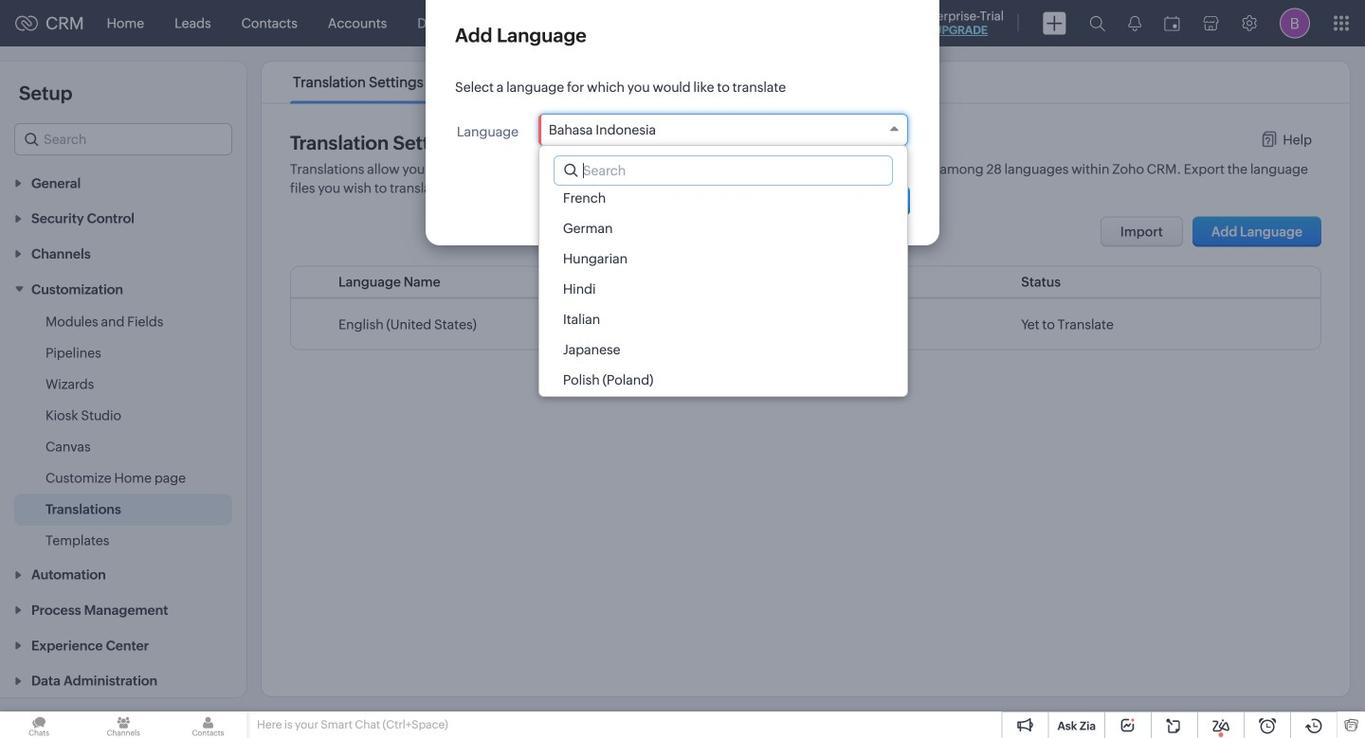 Task type: vqa. For each thing, say whether or not it's contained in the screenshot.
text box
no



Task type: locate. For each thing, give the bounding box(es) containing it.
create menu element
[[1032, 0, 1078, 46]]

channels image
[[85, 712, 162, 739]]

list box
[[539, 183, 907, 426]]

option
[[539, 395, 907, 426]]

region
[[0, 307, 247, 557]]

signals image
[[1128, 15, 1142, 31]]

None field
[[538, 114, 908, 146]]

logo image
[[15, 16, 38, 31]]

list
[[276, 62, 639, 103]]

contacts image
[[169, 712, 247, 739]]



Task type: describe. For each thing, give the bounding box(es) containing it.
create menu image
[[1043, 12, 1067, 35]]

signals element
[[1117, 0, 1153, 46]]

Search text field
[[555, 156, 892, 185]]

calendar image
[[1164, 16, 1180, 31]]

chats image
[[0, 712, 78, 739]]



